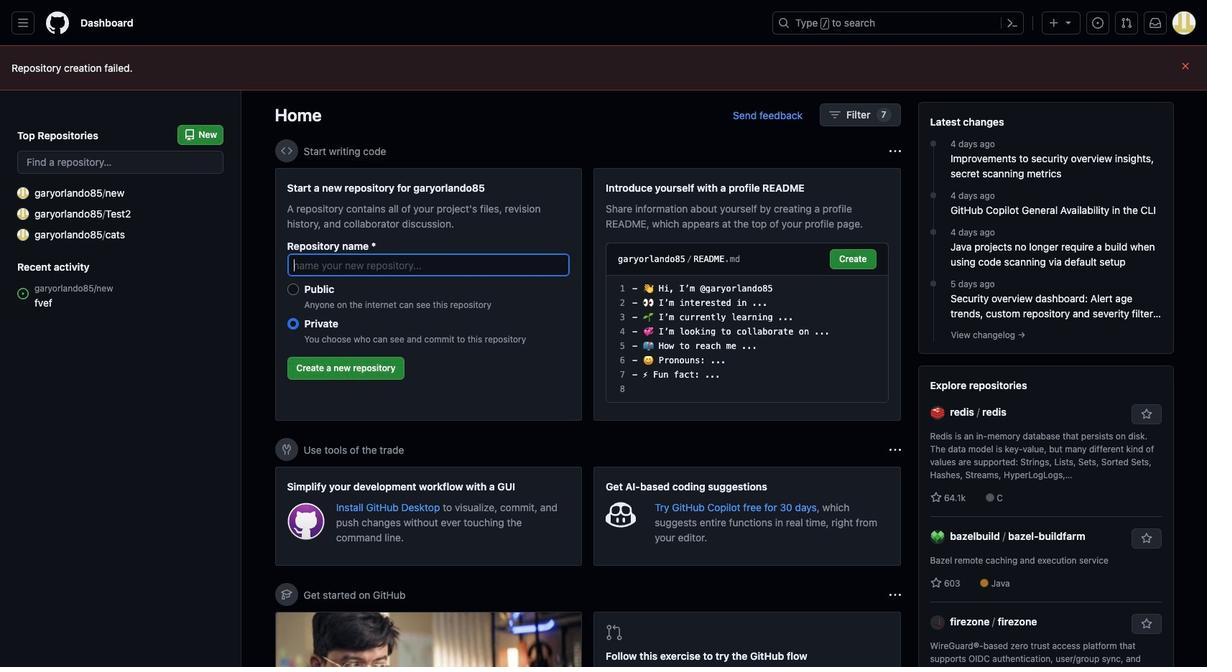 Task type: vqa. For each thing, say whether or not it's contained in the screenshot.
third Why am I seeing this? icon
yes



Task type: describe. For each thing, give the bounding box(es) containing it.
explore element
[[918, 102, 1174, 668]]

@redis profile image
[[930, 406, 945, 421]]

mortar board image
[[281, 589, 292, 601]]

open issue image
[[17, 288, 29, 300]]

why am i seeing this? image for the start a new repository element
[[889, 146, 901, 157]]

star image for @bazelbuild profile image
[[930, 578, 942, 589]]

notifications image
[[1150, 17, 1161, 29]]

test2 image
[[17, 208, 29, 220]]

git pull request image
[[606, 624, 623, 642]]

name your new repository... text field
[[287, 254, 570, 277]]

none radio inside the start a new repository element
[[287, 284, 299, 295]]

new image
[[17, 187, 29, 199]]

4 dot fill image from the top
[[928, 278, 939, 290]]

3 dot fill image from the top
[[928, 226, 939, 238]]

issue opened image
[[1092, 17, 1104, 29]]

introduce yourself with a profile readme element
[[594, 168, 901, 421]]

2 dot fill image from the top
[[928, 190, 939, 201]]

command palette image
[[1007, 17, 1018, 29]]

@bazelbuild profile image
[[930, 531, 945, 545]]

simplify your development workflow with a gui element
[[275, 467, 582, 566]]

github desktop image
[[287, 503, 325, 541]]

plus image
[[1048, 17, 1060, 29]]

tools image
[[281, 444, 292, 456]]

cats image
[[17, 229, 29, 240]]

1 dot fill image from the top
[[928, 138, 939, 149]]

star image for @redis profile image
[[930, 492, 942, 504]]

Top Repositories search field
[[17, 151, 223, 174]]

what is github? element
[[275, 612, 582, 668]]

star this repository image
[[1141, 409, 1152, 420]]

why am i seeing this? image for what is github? 'element'
[[889, 590, 901, 601]]



Task type: locate. For each thing, give the bounding box(es) containing it.
why am i seeing this? image
[[889, 146, 901, 157], [889, 590, 901, 601]]

0 vertical spatial why am i seeing this? image
[[889, 146, 901, 157]]

none submit inside introduce yourself with a profile readme element
[[830, 249, 876, 269]]

star image
[[930, 492, 942, 504], [930, 578, 942, 589]]

1 vertical spatial star this repository image
[[1141, 619, 1152, 630]]

code image
[[281, 145, 292, 157]]

0 vertical spatial star image
[[930, 492, 942, 504]]

1 vertical spatial star image
[[930, 578, 942, 589]]

None radio
[[287, 318, 299, 330]]

alert
[[11, 60, 1196, 75]]

none radio inside the start a new repository element
[[287, 318, 299, 330]]

filter image
[[829, 109, 841, 121]]

2 why am i seeing this? image from the top
[[889, 590, 901, 601]]

start a new repository element
[[275, 168, 582, 421]]

triangle down image
[[1063, 17, 1074, 28]]

@firezone profile image
[[930, 616, 945, 630]]

star this repository image for @bazelbuild profile image
[[1141, 533, 1152, 545]]

1 star this repository image from the top
[[1141, 533, 1152, 545]]

dot fill image
[[928, 138, 939, 149], [928, 190, 939, 201], [928, 226, 939, 238], [928, 278, 939, 290]]

what is github? image
[[276, 613, 581, 668]]

star this repository image
[[1141, 533, 1152, 545], [1141, 619, 1152, 630]]

None submit
[[830, 249, 876, 269]]

None radio
[[287, 284, 299, 295]]

2 star this repository image from the top
[[1141, 619, 1152, 630]]

git pull request image
[[1121, 17, 1132, 29]]

star image up @bazelbuild profile image
[[930, 492, 942, 504]]

1 why am i seeing this? image from the top
[[889, 146, 901, 157]]

1 star image from the top
[[930, 492, 942, 504]]

star this repository image for the @firezone profile icon
[[1141, 619, 1152, 630]]

dismiss this message image
[[1180, 60, 1191, 72]]

2 star image from the top
[[930, 578, 942, 589]]

homepage image
[[46, 11, 69, 34]]

0 vertical spatial star this repository image
[[1141, 533, 1152, 545]]

get ai-based coding suggestions element
[[594, 467, 901, 566]]

why am i seeing this? image
[[889, 444, 901, 456]]

explore repositories navigation
[[918, 366, 1174, 668]]

Find a repository… text field
[[17, 151, 223, 174]]

1 vertical spatial why am i seeing this? image
[[889, 590, 901, 601]]

star image up the @firezone profile icon
[[930, 578, 942, 589]]



